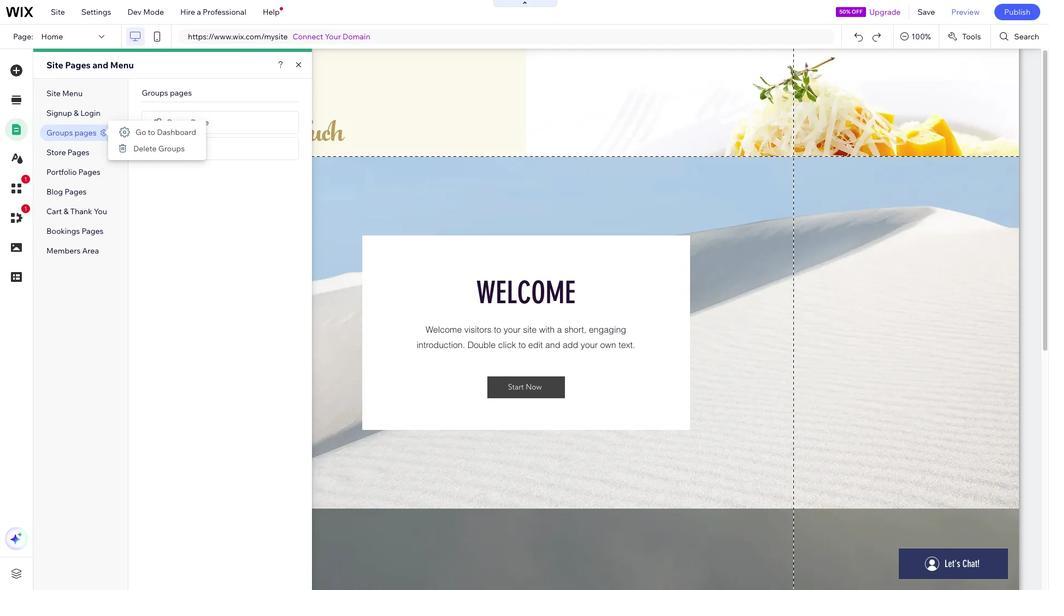 Task type: locate. For each thing, give the bounding box(es) containing it.
site for site
[[51, 7, 65, 17]]

groups pages up group at the left of page
[[142, 88, 192, 98]]

pages up area
[[82, 226, 104, 236]]

1 vertical spatial groups pages
[[46, 128, 97, 138]]

0 vertical spatial site
[[51, 7, 65, 17]]

100%
[[912, 32, 932, 42]]

you
[[94, 207, 107, 217]]

pages
[[170, 88, 192, 98], [75, 128, 97, 138]]

domain
[[343, 32, 371, 42]]

site pages and menu
[[46, 60, 134, 71]]

save
[[918, 7, 936, 17]]

menu right and
[[110, 60, 134, 71]]

pages up group at the left of page
[[170, 88, 192, 98]]

menu
[[110, 60, 134, 71], [62, 89, 83, 98]]

bookings
[[46, 226, 80, 236]]

& for signup
[[74, 108, 79, 118]]

pages down login at left
[[75, 128, 97, 138]]

portfolio
[[46, 167, 77, 177]]

pages
[[65, 60, 91, 71], [68, 148, 90, 157], [79, 167, 100, 177], [65, 187, 87, 197], [82, 226, 104, 236]]

settings
[[81, 7, 111, 17]]

tools button
[[940, 25, 992, 49]]

pages left and
[[65, 60, 91, 71]]

0 horizontal spatial menu
[[62, 89, 83, 98]]

1 vertical spatial menu
[[62, 89, 83, 98]]

1 horizontal spatial pages
[[170, 88, 192, 98]]

0 horizontal spatial &
[[64, 207, 69, 217]]

https://www.wix.com/mysite
[[188, 32, 288, 42]]

site up signup
[[46, 89, 61, 98]]

search button
[[992, 25, 1050, 49]]

1 vertical spatial &
[[64, 207, 69, 217]]

area
[[82, 246, 99, 256]]

connect
[[293, 32, 323, 42]]

0 vertical spatial menu
[[110, 60, 134, 71]]

members
[[46, 246, 81, 256]]

preview
[[952, 7, 980, 17]]

pages right portfolio
[[79, 167, 100, 177]]

pages for bookings
[[82, 226, 104, 236]]

100% button
[[895, 25, 939, 49]]

&
[[74, 108, 79, 118], [64, 207, 69, 217]]

professional
[[203, 7, 247, 17]]

portfolio pages
[[46, 167, 100, 177]]

delete
[[133, 144, 157, 154]]

& for cart
[[64, 207, 69, 217]]

50% off
[[840, 8, 863, 15]]

groups pages
[[142, 88, 192, 98], [46, 128, 97, 138]]

cart
[[46, 207, 62, 217]]

pages up cart & thank you
[[65, 187, 87, 197]]

site up home
[[51, 7, 65, 17]]

1 horizontal spatial &
[[74, 108, 79, 118]]

go
[[136, 127, 146, 137]]

your
[[325, 32, 341, 42]]

dev
[[128, 7, 142, 17]]

2 vertical spatial site
[[46, 89, 61, 98]]

0 vertical spatial &
[[74, 108, 79, 118]]

0 vertical spatial groups pages
[[142, 88, 192, 98]]

1 vertical spatial pages
[[75, 128, 97, 138]]

1 horizontal spatial menu
[[110, 60, 134, 71]]

search
[[1015, 32, 1040, 42]]

& left login at left
[[74, 108, 79, 118]]

groups pages down signup & login
[[46, 128, 97, 138]]

https://www.wix.com/mysite connect your domain
[[188, 32, 371, 42]]

blog
[[46, 187, 63, 197]]

save button
[[910, 0, 944, 24]]

and
[[93, 60, 108, 71]]

site
[[51, 7, 65, 17], [46, 60, 63, 71], [46, 89, 61, 98]]

preview button
[[944, 0, 989, 24]]

page
[[191, 117, 209, 127]]

& right cart
[[64, 207, 69, 217]]

menu up signup & login
[[62, 89, 83, 98]]

members area
[[46, 246, 99, 256]]

site down home
[[46, 60, 63, 71]]

to
[[148, 127, 155, 137]]

group page
[[166, 117, 209, 127]]

groups
[[142, 88, 168, 98], [46, 128, 73, 138], [166, 144, 193, 153], [158, 144, 185, 154]]

0 vertical spatial pages
[[170, 88, 192, 98]]

pages up portfolio pages
[[68, 148, 90, 157]]

1 vertical spatial site
[[46, 60, 63, 71]]



Task type: describe. For each thing, give the bounding box(es) containing it.
a
[[197, 7, 201, 17]]

signup & login
[[46, 108, 101, 118]]

bookings pages
[[46, 226, 104, 236]]

dashboard
[[157, 127, 196, 137]]

group
[[166, 117, 189, 127]]

pages for site
[[65, 60, 91, 71]]

1 horizontal spatial groups pages
[[142, 88, 192, 98]]

dev mode
[[128, 7, 164, 17]]

signup
[[46, 108, 72, 118]]

delete groups
[[133, 144, 185, 154]]

go to dashboard
[[136, 127, 196, 137]]

site menu
[[46, 89, 83, 98]]

publish button
[[995, 4, 1041, 20]]

login
[[80, 108, 101, 118]]

mode
[[143, 7, 164, 17]]

pages for portfolio
[[79, 167, 100, 177]]

blog pages
[[46, 187, 87, 197]]

hire
[[180, 7, 195, 17]]

0 horizontal spatial pages
[[75, 128, 97, 138]]

pages for blog
[[65, 187, 87, 197]]

pages for store
[[68, 148, 90, 157]]

help
[[263, 7, 280, 17]]

tools
[[963, 32, 982, 42]]

0 horizontal spatial groups pages
[[46, 128, 97, 138]]

off
[[852, 8, 863, 15]]

50%
[[840, 8, 851, 15]]

home
[[41, 32, 63, 42]]

store pages
[[46, 148, 90, 157]]

upgrade
[[870, 7, 901, 17]]

thank
[[70, 207, 92, 217]]

site for site pages and menu
[[46, 60, 63, 71]]

site for site menu
[[46, 89, 61, 98]]

cart & thank you
[[46, 207, 107, 217]]

store
[[46, 148, 66, 157]]

publish
[[1005, 7, 1031, 17]]

hire a professional
[[180, 7, 247, 17]]



Task type: vqa. For each thing, say whether or not it's contained in the screenshot.
Add Wix Bookings button
no



